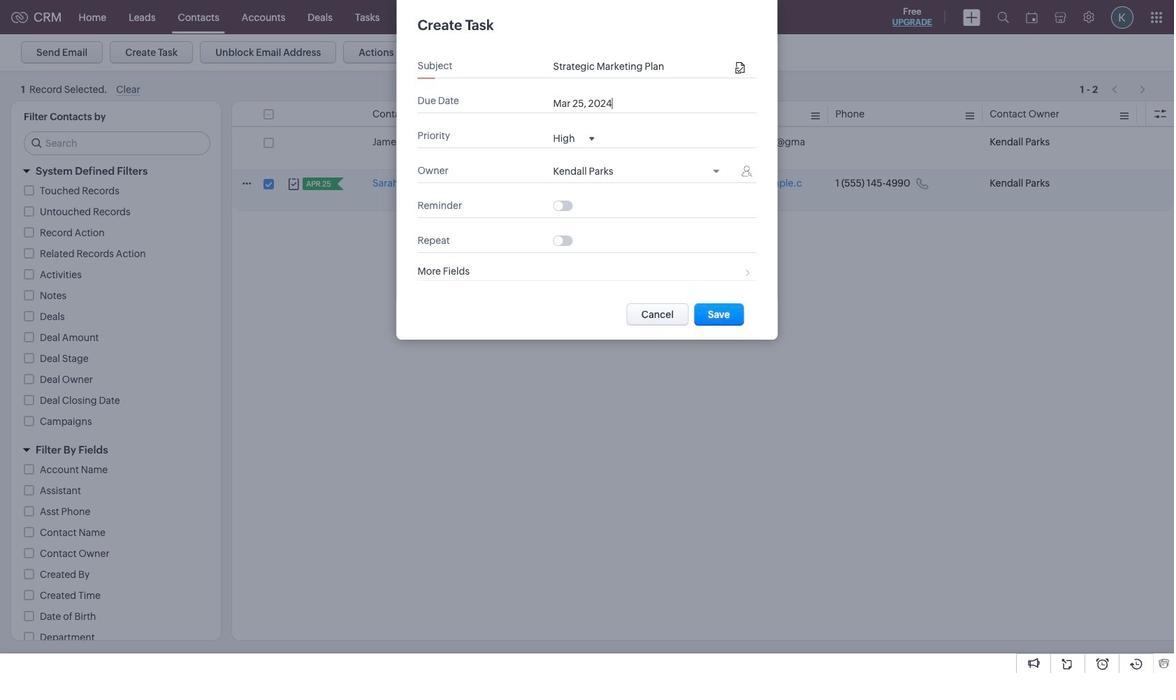 Task type: locate. For each thing, give the bounding box(es) containing it.
None button
[[627, 303, 689, 326]]

None submit
[[694, 303, 744, 326]]

row group
[[232, 129, 1175, 211]]

None field
[[553, 132, 595, 144], [553, 166, 726, 179], [553, 132, 595, 144], [553, 166, 726, 179]]

2 navigation from the top
[[1106, 79, 1154, 99]]

Search text field
[[24, 132, 210, 155]]

None text field
[[553, 61, 733, 72]]

MMM d, yyyy text field
[[553, 98, 630, 109]]

1 navigation from the top
[[1106, 76, 1154, 96]]

navigation
[[1106, 76, 1154, 96], [1106, 79, 1154, 99]]



Task type: vqa. For each thing, say whether or not it's contained in the screenshot.
Noah
no



Task type: describe. For each thing, give the bounding box(es) containing it.
logo image
[[11, 12, 28, 23]]

subject name lookup image
[[736, 62, 745, 74]]



